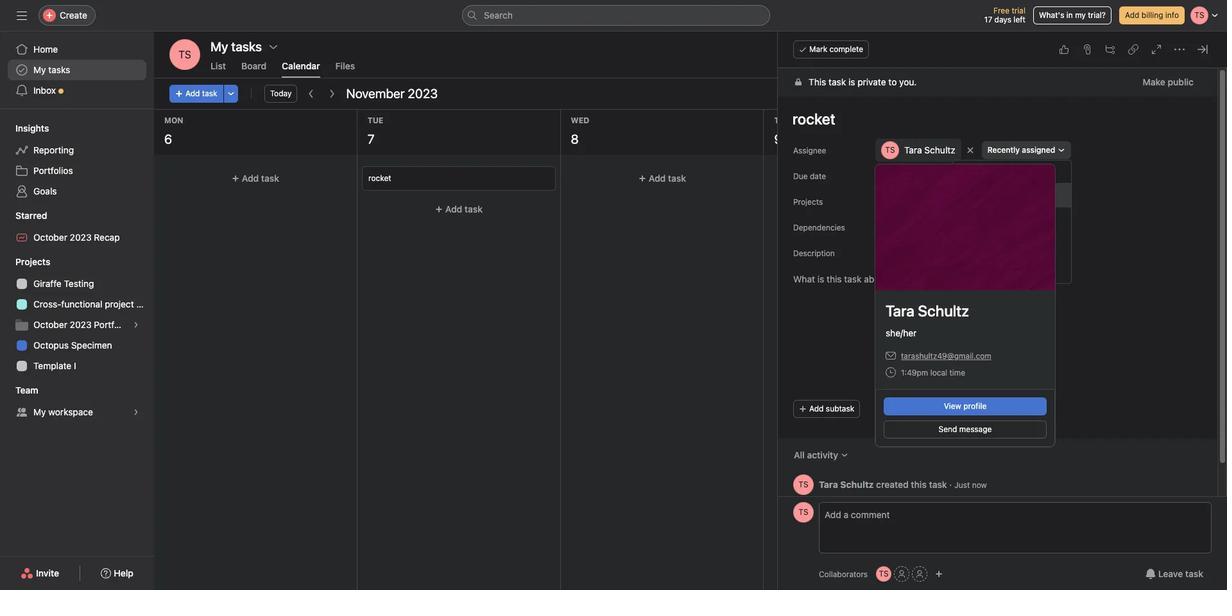 Task type: locate. For each thing, give the bounding box(es) containing it.
1 horizontal spatial schultz
[[925, 144, 956, 155]]

recently up do today
[[977, 189, 1012, 200]]

my inside the my workspace link
[[33, 406, 46, 417]]

recently assigned down task name text box
[[988, 145, 1056, 155]]

tara
[[905, 144, 922, 155], [819, 479, 838, 490]]

to
[[889, 76, 897, 87], [898, 196, 906, 206]]

october down starred
[[33, 232, 67, 243]]

my tasks right clear due date icon
[[961, 170, 994, 179]]

0 vertical spatial tasks
[[48, 64, 70, 75]]

tara down activity
[[819, 479, 838, 490]]

2 october from the top
[[33, 319, 67, 330]]

view
[[944, 401, 962, 411]]

0 vertical spatial recently assigned
[[988, 145, 1056, 155]]

tue
[[368, 116, 384, 125]]

insights
[[15, 123, 49, 134]]

1:49pm
[[901, 368, 929, 378]]

1 vertical spatial my tasks
[[961, 170, 994, 179]]

portfolio
[[94, 319, 129, 330]]

1 vertical spatial tara
[[819, 479, 838, 490]]

assigned
[[1022, 145, 1056, 155], [1015, 189, 1052, 200]]

collaborators
[[819, 569, 868, 579]]

add
[[1125, 10, 1140, 20], [186, 89, 200, 98], [242, 173, 259, 184], [649, 173, 666, 184], [852, 173, 869, 184], [1056, 173, 1073, 184], [882, 196, 896, 206], [445, 204, 462, 214], [882, 222, 896, 232], [810, 404, 824, 413]]

12
[[1204, 132, 1217, 146]]

2023 inside starred element
[[70, 232, 92, 243]]

october inside projects element
[[33, 319, 67, 330]]

1 horizontal spatial projects
[[794, 197, 823, 207]]

cross-
[[33, 299, 61, 309]]

1 vertical spatial 2023
[[70, 232, 92, 243]]

0 vertical spatial october
[[33, 232, 67, 243]]

sun 12
[[1204, 116, 1221, 146]]

leave task
[[1159, 568, 1204, 579]]

assigned down recently assigned popup button
[[1015, 189, 1052, 200]]

home link
[[8, 39, 146, 60]]

Task Name text field
[[785, 104, 1203, 134]]

1 vertical spatial recently assigned
[[977, 189, 1052, 200]]

my for the my workspace link in the left bottom of the page
[[33, 406, 46, 417]]

october for october 2023 recap
[[33, 232, 67, 243]]

october for october 2023 portfolio
[[33, 319, 67, 330]]

full screen image
[[1152, 44, 1162, 55]]

2023 for november 2023
[[408, 86, 438, 101]]

do
[[977, 214, 988, 225], [977, 238, 988, 249], [977, 263, 988, 274]]

add task button
[[170, 85, 223, 103], [159, 167, 352, 190], [566, 167, 759, 190], [769, 167, 962, 190], [973, 167, 1165, 190], [363, 198, 555, 221]]

1 october from the top
[[33, 232, 67, 243]]

tara up add to projects
[[905, 144, 922, 155]]

tara schultz link
[[819, 479, 874, 490]]

add or remove collaborators image
[[936, 570, 943, 578]]

schultz up clear due date icon
[[925, 144, 956, 155]]

portfolios link
[[8, 161, 146, 181]]

assigned inside recently assigned popup button
[[1022, 145, 1056, 155]]

add billing info
[[1125, 10, 1179, 20]]

my inside the my tasks link
[[33, 64, 46, 75]]

send message button
[[884, 421, 1047, 439]]

my workspace link
[[8, 402, 146, 422]]

6
[[164, 132, 172, 146]]

do for do next week
[[977, 238, 988, 249]]

projects element
[[0, 250, 154, 379]]

octopus specimen link
[[8, 335, 146, 356]]

template i link
[[8, 356, 146, 376]]

add task
[[186, 89, 217, 98], [242, 173, 279, 184], [649, 173, 686, 184], [852, 173, 889, 184], [1056, 173, 1093, 184], [445, 204, 483, 214]]

do left today
[[977, 214, 988, 225]]

2 vertical spatial 2023
[[70, 319, 92, 330]]

recently assigned up today
[[977, 189, 1052, 200]]

0 horizontal spatial schultz
[[841, 479, 874, 490]]

1 vertical spatial to
[[898, 196, 906, 206]]

0 horizontal spatial projects
[[15, 256, 50, 267]]

invite
[[36, 568, 59, 578]]

view profile button
[[884, 397, 1047, 415]]

recently assigned button
[[982, 141, 1072, 159]]

she/her
[[886, 327, 917, 338]]

mon 6
[[164, 116, 183, 146]]

2 do from the top
[[977, 238, 988, 249]]

my up inbox
[[33, 64, 46, 75]]

sun
[[1204, 116, 1221, 125]]

do next week
[[977, 238, 1032, 249]]

october up octopus
[[33, 319, 67, 330]]

2023 left recap
[[70, 232, 92, 243]]

add to projects
[[882, 196, 938, 206]]

my tasks down home
[[33, 64, 70, 75]]

2023 right november
[[408, 86, 438, 101]]

2 vertical spatial do
[[977, 263, 988, 274]]

leave task button
[[1138, 562, 1212, 586]]

tasks down remove assignee "icon"
[[974, 170, 994, 179]]

0 vertical spatial recently
[[988, 145, 1020, 155]]

tara inside dropdown button
[[905, 144, 922, 155]]

0 horizontal spatial my tasks
[[33, 64, 70, 75]]

3 do from the top
[[977, 263, 988, 274]]

9
[[775, 132, 782, 146]]

0 horizontal spatial tara
[[819, 479, 838, 490]]

17
[[985, 15, 993, 24]]

2023 down cross-functional project plan link
[[70, 319, 92, 330]]

tarashultz49@gmail.com link
[[901, 351, 992, 362]]

november 2023
[[346, 86, 438, 101]]

projects button
[[0, 256, 50, 268]]

date
[[810, 171, 826, 181]]

make public button
[[1135, 71, 1203, 94]]

0 vertical spatial to
[[889, 76, 897, 87]]

1 vertical spatial assigned
[[1015, 189, 1052, 200]]

0 vertical spatial tara
[[905, 144, 922, 155]]

0 vertical spatial 2023
[[408, 86, 438, 101]]

copy task link image
[[1129, 44, 1139, 55]]

rocket
[[368, 173, 391, 183]]

my down the team
[[33, 406, 46, 417]]

0 vertical spatial my
[[33, 64, 46, 75]]

reporting link
[[8, 140, 146, 161]]

my
[[33, 64, 46, 75], [961, 170, 972, 179], [33, 406, 46, 417]]

main content inside rocket dialog
[[778, 68, 1218, 530]]

do left the later
[[977, 263, 988, 274]]

0 vertical spatial projects
[[794, 197, 823, 207]]

tasks down home
[[48, 64, 70, 75]]

to inside button
[[898, 196, 906, 206]]

1 vertical spatial october
[[33, 319, 67, 330]]

inbox
[[33, 85, 56, 96]]

template
[[33, 360, 71, 371]]

0 vertical spatial my tasks
[[33, 64, 70, 75]]

2 vertical spatial my
[[33, 406, 46, 417]]

close details image
[[1198, 44, 1208, 55]]

0 horizontal spatial tasks
[[48, 64, 70, 75]]

my tasks
[[211, 39, 262, 54]]

inbox link
[[8, 80, 146, 101]]

1 horizontal spatial tara
[[905, 144, 922, 155]]

projects up giraffe
[[15, 256, 50, 267]]

schultz for tara schultz created this task · just now
[[841, 479, 874, 490]]

rocket dialog
[[778, 31, 1228, 590]]

tue 7
[[368, 116, 384, 146]]

clear due date image
[[950, 172, 958, 180]]

1 vertical spatial do
[[977, 238, 988, 249]]

starred button
[[0, 209, 47, 222]]

my right clear due date icon
[[961, 170, 972, 179]]

dependencies
[[794, 223, 845, 232]]

recently assigned inside popup button
[[988, 145, 1056, 155]]

1 horizontal spatial my tasks
[[961, 170, 994, 179]]

goals link
[[8, 181, 146, 202]]

what's
[[1039, 10, 1065, 20]]

tarashultz49@gmail.com
[[901, 351, 992, 361]]

do left next
[[977, 238, 988, 249]]

1 vertical spatial schultz
[[841, 479, 874, 490]]

remove assignee image
[[967, 146, 974, 154]]

2023 inside projects element
[[70, 319, 92, 330]]

my workspace
[[33, 406, 93, 417]]

board
[[241, 60, 267, 71]]

1 vertical spatial projects
[[15, 256, 50, 267]]

attachments: add a file to this task, rocket image
[[1082, 44, 1093, 55]]

tara schultz
[[886, 302, 970, 320]]

do for do today
[[977, 214, 988, 225]]

starred
[[15, 210, 47, 221]]

0 vertical spatial schultz
[[925, 144, 956, 155]]

wed
[[571, 116, 589, 125]]

to left you.
[[889, 76, 897, 87]]

schultz inside tara schultz dropdown button
[[925, 144, 956, 155]]

you.
[[900, 76, 917, 87]]

october inside starred element
[[33, 232, 67, 243]]

cross-functional project plan link
[[8, 294, 154, 315]]

tara schultz
[[905, 144, 956, 155]]

recently assigned inside 'option'
[[977, 189, 1052, 200]]

0 vertical spatial assigned
[[1022, 145, 1056, 155]]

previous week image
[[307, 89, 317, 99]]

make
[[1143, 76, 1166, 87]]

recently down task name text box
[[988, 145, 1020, 155]]

projects
[[794, 197, 823, 207], [15, 256, 50, 267]]

calendar
[[282, 60, 320, 71]]

projects down due date at the right top of page
[[794, 197, 823, 207]]

specimen
[[71, 340, 112, 351]]

to left projects
[[898, 196, 906, 206]]

0 vertical spatial do
[[977, 214, 988, 225]]

1 horizontal spatial to
[[898, 196, 906, 206]]

ts button inside main content
[[794, 474, 814, 495]]

main content containing this task is private to you.
[[778, 68, 1218, 530]]

0 likes. click to like this task image
[[1059, 44, 1070, 55]]

1 horizontal spatial tasks
[[974, 170, 994, 179]]

tara for tara schultz created this task · just now
[[819, 479, 838, 490]]

do today
[[977, 214, 1014, 225]]

recently inside 'option'
[[977, 189, 1012, 200]]

assigned up recently assigned 'option'
[[1022, 145, 1056, 155]]

october 2023 recap link
[[8, 227, 146, 248]]

2023
[[408, 86, 438, 101], [70, 232, 92, 243], [70, 319, 92, 330]]

tara schultz button
[[876, 139, 962, 162]]

1 vertical spatial recently
[[977, 189, 1012, 200]]

all
[[794, 449, 805, 460]]

goals
[[33, 186, 57, 196]]

schultz left the created
[[841, 479, 874, 490]]

left
[[1014, 15, 1026, 24]]

1 do from the top
[[977, 214, 988, 225]]

home
[[33, 44, 58, 55]]

this task is private to you.
[[809, 76, 917, 87]]

main content
[[778, 68, 1218, 530]]

2023 for october 2023 recap
[[70, 232, 92, 243]]



Task type: describe. For each thing, give the bounding box(es) containing it.
activity
[[807, 449, 838, 460]]

days
[[995, 15, 1012, 24]]

mon
[[164, 116, 183, 125]]

files link
[[336, 60, 355, 78]]

reporting
[[33, 144, 74, 155]]

recently assigned option
[[953, 183, 1072, 207]]

mark complete button
[[794, 40, 869, 58]]

hide sidebar image
[[17, 10, 27, 21]]

private
[[858, 76, 886, 87]]

more actions for this task image
[[1175, 44, 1185, 55]]

search button
[[462, 5, 770, 26]]

add subtask
[[810, 404, 855, 413]]

my tasks inside global element
[[33, 64, 70, 75]]

task inside button
[[1186, 568, 1204, 579]]

team
[[15, 385, 38, 396]]

portfolios
[[33, 165, 73, 176]]

trial
[[1012, 6, 1026, 15]]

my for the my tasks link
[[33, 64, 46, 75]]

show options image
[[268, 42, 279, 52]]

in
[[1067, 10, 1073, 20]]

recap
[[94, 232, 120, 243]]

see details, my workspace image
[[132, 408, 140, 416]]

files
[[336, 60, 355, 71]]

info
[[1166, 10, 1179, 20]]

is
[[849, 76, 856, 87]]

add subtask image
[[1106, 44, 1116, 55]]

my
[[1076, 10, 1086, 20]]

recently inside popup button
[[988, 145, 1020, 155]]

octopus
[[33, 340, 69, 351]]

global element
[[0, 31, 154, 109]]

view profile
[[944, 401, 987, 411]]

dependencies
[[898, 222, 951, 232]]

list link
[[211, 60, 226, 78]]

insights element
[[0, 117, 154, 204]]

octopus specimen
[[33, 340, 112, 351]]

team button
[[0, 384, 38, 397]]

tasks inside global element
[[48, 64, 70, 75]]

plan
[[136, 299, 154, 309]]

workspace
[[48, 406, 93, 417]]

due
[[794, 171, 808, 181]]

time
[[950, 368, 966, 378]]

october 2023 portfolio
[[33, 319, 129, 330]]

starred element
[[0, 204, 154, 250]]

november
[[346, 86, 405, 101]]

8
[[571, 132, 579, 146]]

see details, october 2023 portfolio image
[[132, 321, 140, 329]]

project
[[105, 299, 134, 309]]

just
[[955, 480, 970, 490]]

assignee
[[794, 146, 827, 155]]

thu 9
[[775, 116, 792, 146]]

assigned inside recently assigned 'option'
[[1015, 189, 1052, 200]]

teams element
[[0, 379, 154, 425]]

due date
[[794, 171, 826, 181]]

0 horizontal spatial to
[[889, 76, 897, 87]]

add to projects button
[[876, 193, 944, 211]]

today
[[270, 89, 292, 98]]

profile
[[964, 401, 987, 411]]

create button
[[39, 5, 96, 26]]

tara schultz created this task · just now
[[819, 479, 987, 490]]

·
[[950, 479, 952, 490]]

1 vertical spatial my
[[961, 170, 972, 179]]

7
[[368, 132, 375, 146]]

search
[[484, 10, 513, 21]]

help button
[[93, 562, 142, 585]]

subtask
[[826, 404, 855, 413]]

add billing info button
[[1120, 6, 1185, 24]]

public
[[1168, 76, 1194, 87]]

mark complete
[[810, 44, 864, 54]]

now
[[972, 480, 987, 490]]

today
[[991, 214, 1014, 225]]

week
[[1011, 238, 1032, 249]]

giraffe testing
[[33, 278, 94, 289]]

billing
[[1142, 10, 1164, 20]]

10
[[978, 132, 991, 146]]

template i
[[33, 360, 76, 371]]

leave
[[1159, 568, 1183, 579]]

1 vertical spatial tasks
[[974, 170, 994, 179]]

wed 8
[[571, 116, 589, 146]]

add dependencies
[[882, 222, 951, 232]]

next week image
[[327, 89, 337, 99]]

send message
[[939, 424, 992, 434]]

message
[[960, 424, 992, 434]]

created
[[877, 479, 909, 490]]

more actions image
[[227, 90, 235, 98]]

tara for tara schultz
[[905, 144, 922, 155]]

projects inside dropdown button
[[15, 256, 50, 267]]

do for do later
[[977, 263, 988, 274]]

1:49pm local time
[[901, 368, 966, 378]]

description
[[794, 248, 835, 258]]

search list box
[[462, 5, 770, 26]]

all activity
[[794, 449, 838, 460]]

invite button
[[12, 562, 68, 585]]

trial?
[[1088, 10, 1106, 20]]

2023 for october 2023 portfolio
[[70, 319, 92, 330]]

october 2023 portfolio link
[[8, 315, 146, 335]]

schultz for tara schultz
[[925, 144, 956, 155]]

mark
[[810, 44, 828, 54]]

projects inside rocket dialog
[[794, 197, 823, 207]]

projects
[[908, 196, 938, 206]]



Task type: vqa. For each thing, say whether or not it's contained in the screenshot.


